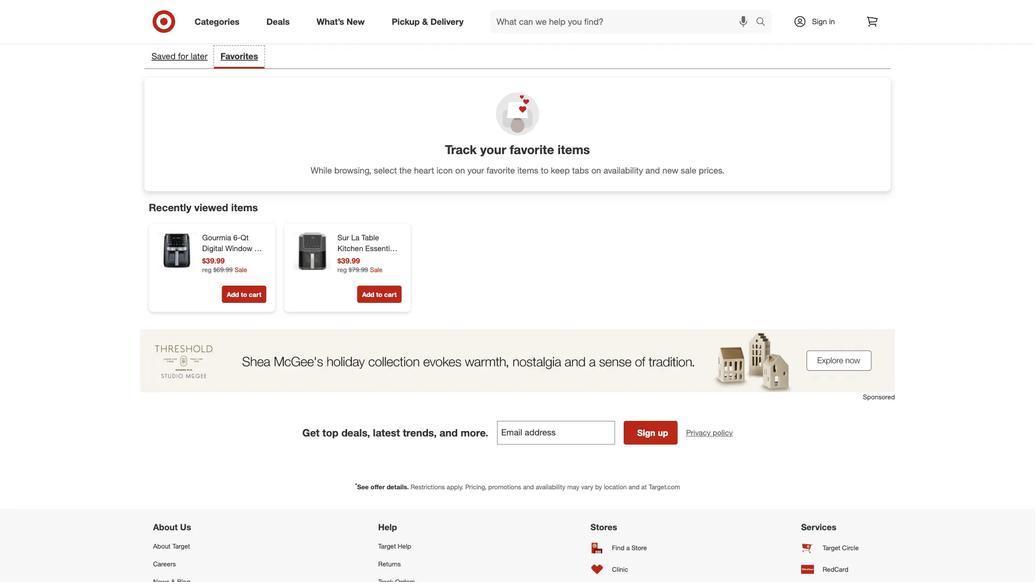 Task type: vqa. For each thing, say whether or not it's contained in the screenshot.
Essentials at the top left of the page
yes



Task type: describe. For each thing, give the bounding box(es) containing it.
may
[[567, 483, 580, 491]]

target.com
[[649, 483, 680, 491]]

policy
[[713, 428, 733, 438]]

pickup
[[392, 16, 420, 27]]

favorites link
[[214, 46, 265, 68]]

0 vertical spatial help
[[378, 522, 397, 533]]

while browsing, select the heart icon on your favorite items to keep tabs on availability and new sale prices.
[[311, 165, 725, 175]]

location
[[604, 483, 627, 491]]

1 vertical spatial your
[[468, 165, 484, 175]]

in
[[829, 17, 835, 26]]

latest
[[373, 427, 400, 439]]

a
[[627, 544, 630, 552]]

icon
[[437, 165, 453, 175]]

sign for sign in
[[812, 17, 827, 26]]

saved for later link
[[145, 46, 214, 68]]

careers link
[[153, 555, 235, 573]]

cooking
[[202, 276, 230, 286]]

delivery
[[431, 16, 464, 27]]

search
[[751, 17, 777, 28]]

vary
[[581, 483, 594, 491]]

target help
[[378, 542, 411, 550]]

pickup & delivery link
[[383, 10, 477, 33]]

tabs
[[572, 165, 589, 175]]

about target link
[[153, 537, 235, 555]]

fryer inside 'sur la table kitchen essentials 5qt air fryer'
[[362, 255, 379, 264]]

saved
[[152, 51, 176, 62]]

what's new link
[[308, 10, 378, 33]]

kitchen
[[338, 244, 363, 253]]

gourmia
[[202, 233, 231, 242]]

qt
[[241, 233, 249, 242]]

top
[[323, 427, 339, 439]]

sale for fryer
[[370, 266, 383, 274]]

12
[[238, 255, 246, 264]]

get
[[302, 427, 320, 439]]

add for with
[[227, 290, 239, 299]]

advertisement region
[[140, 330, 895, 393]]

sur la table kitchen essentials 5qt air fryer link
[[338, 233, 400, 264]]

stores
[[591, 522, 617, 533]]

add to cart button for gourmia 6-qt digital window air fryer with 12 presets & guided cooking black
[[222, 286, 266, 303]]

redcard
[[823, 566, 849, 574]]

1 vertical spatial favorite
[[487, 165, 515, 175]]

2 horizontal spatial items
[[558, 142, 590, 157]]

sponsored
[[863, 393, 895, 401]]

find a store link
[[591, 537, 658, 559]]

pricing,
[[465, 483, 487, 491]]

2 horizontal spatial to
[[541, 165, 549, 175]]

sur
[[338, 233, 349, 242]]

promotions
[[489, 483, 521, 491]]

add to cart for gourmia 6-qt digital window air fryer with 12 presets & guided cooking black
[[227, 290, 262, 299]]

digital
[[202, 244, 223, 253]]

get top deals, latest trends, and more.
[[302, 427, 489, 439]]

about for about target
[[153, 542, 171, 550]]

careers
[[153, 560, 176, 568]]

browsing,
[[334, 165, 372, 175]]

what's new
[[317, 16, 365, 27]]

find a store
[[612, 544, 647, 552]]

what's
[[317, 16, 344, 27]]

$39.99 for air
[[338, 256, 360, 266]]

saved for later
[[152, 51, 208, 62]]

black
[[233, 276, 251, 286]]

sign for sign up
[[638, 428, 656, 438]]

$79.99
[[349, 266, 368, 274]]

window
[[225, 244, 253, 253]]

select
[[374, 165, 397, 175]]

sale
[[681, 165, 697, 175]]

with
[[222, 255, 236, 264]]

about for about us
[[153, 522, 178, 533]]

for
[[178, 51, 188, 62]]

to for gourmia 6-qt digital window air fryer with 12 presets & guided cooking black
[[241, 290, 247, 299]]

add for fryer
[[362, 290, 375, 299]]

privacy
[[686, 428, 711, 438]]

and left new
[[646, 165, 660, 175]]

gourmia 6-qt digital window air fryer with 12 presets & guided cooking black link
[[202, 233, 264, 286]]

sign in
[[812, 17, 835, 26]]

us
[[180, 522, 191, 533]]

services
[[801, 522, 837, 533]]

$39.99 for fryer
[[202, 256, 225, 266]]

returns link
[[378, 555, 447, 573]]

2 on from the left
[[592, 165, 601, 175]]

favorites
[[221, 51, 258, 62]]

recently
[[149, 201, 191, 214]]

to for sur la table kitchen essentials 5qt air fryer
[[376, 290, 383, 299]]



Task type: locate. For each thing, give the bounding box(es) containing it.
help up the target help on the left bottom of the page
[[378, 522, 397, 533]]

add to cart button down black
[[222, 286, 266, 303]]

1 horizontal spatial sign
[[812, 17, 827, 26]]

target down the us
[[172, 542, 190, 550]]

sign up
[[638, 428, 669, 438]]

air up $79.99
[[351, 255, 360, 264]]

$39.99 reg $69.99 sale
[[202, 256, 247, 274]]

$39.99 reg $79.99 sale
[[338, 256, 383, 274]]

to
[[541, 165, 549, 175], [241, 290, 247, 299], [376, 290, 383, 299]]

reg for fryer
[[202, 266, 212, 274]]

items up qt
[[231, 201, 258, 214]]

deals,
[[341, 427, 370, 439]]

0 horizontal spatial availability
[[536, 483, 566, 491]]

availability
[[604, 165, 643, 175], [536, 483, 566, 491]]

0 vertical spatial &
[[422, 16, 428, 27]]

0 horizontal spatial add to cart button
[[222, 286, 266, 303]]

add down $79.99
[[362, 290, 375, 299]]

0 vertical spatial items
[[558, 142, 590, 157]]

viewed
[[194, 201, 228, 214]]

1 horizontal spatial $39.99
[[338, 256, 360, 266]]

1 reg from the left
[[202, 266, 212, 274]]

store
[[632, 544, 647, 552]]

2 add to cart button from the left
[[357, 286, 402, 303]]

cart for sur la table kitchen essentials 5qt air fryer
[[384, 290, 397, 299]]

2 sale from the left
[[370, 266, 383, 274]]

help up the returns link
[[398, 542, 411, 550]]

prices.
[[699, 165, 725, 175]]

0 horizontal spatial target
[[172, 542, 190, 550]]

track
[[445, 142, 477, 157]]

*
[[355, 482, 357, 489]]

What can we help you find? suggestions appear below search field
[[490, 10, 759, 33]]

availability inside * see offer details. restrictions apply. pricing, promotions and availability may vary by location and at target.com
[[536, 483, 566, 491]]

gourmia 6-qt digital window air fryer with 12 presets & guided cooking black image
[[158, 233, 196, 270], [158, 233, 196, 270]]

to down $39.99 reg $79.99 sale
[[376, 290, 383, 299]]

keep
[[551, 165, 570, 175]]

favorite down track your favorite items
[[487, 165, 515, 175]]

more.
[[461, 427, 489, 439]]

* see offer details. restrictions apply. pricing, promotions and availability may vary by location and at target.com
[[355, 482, 680, 491]]

favorite up while browsing, select the heart icon on your favorite items to keep tabs on availability and new sale prices. at the top of page
[[510, 142, 554, 157]]

add to cart button
[[222, 286, 266, 303], [357, 286, 402, 303]]

1 horizontal spatial air
[[351, 255, 360, 264]]

add to cart down $79.99
[[362, 290, 397, 299]]

track your favorite items
[[445, 142, 590, 157]]

categories
[[195, 16, 240, 27]]

5qt
[[338, 255, 349, 264]]

2 add to cart from the left
[[362, 290, 397, 299]]

0 horizontal spatial to
[[241, 290, 247, 299]]

the
[[399, 165, 412, 175]]

guided
[[237, 265, 261, 275]]

add to cart for sur la table kitchen essentials 5qt air fryer
[[362, 290, 397, 299]]

gourmia 6-qt digital window air fryer with 12 presets & guided cooking black
[[202, 233, 264, 286]]

la
[[351, 233, 360, 242]]

0 vertical spatial availability
[[604, 165, 643, 175]]

target up returns
[[378, 542, 396, 550]]

table
[[362, 233, 379, 242]]

sign inside button
[[638, 428, 656, 438]]

sale inside $39.99 reg $79.99 sale
[[370, 266, 383, 274]]

2 horizontal spatial target
[[823, 544, 841, 552]]

1 vertical spatial &
[[230, 265, 234, 275]]

1 add to cart from the left
[[227, 290, 262, 299]]

$39.99 down "kitchen"
[[338, 256, 360, 266]]

1 add from the left
[[227, 290, 239, 299]]

0 vertical spatial favorite
[[510, 142, 554, 157]]

sign left up
[[638, 428, 656, 438]]

0 horizontal spatial reg
[[202, 266, 212, 274]]

fryer
[[202, 255, 219, 264], [362, 255, 379, 264]]

cart down black
[[249, 290, 262, 299]]

while
[[311, 165, 332, 175]]

cart
[[249, 290, 262, 299], [384, 290, 397, 299]]

0 horizontal spatial items
[[231, 201, 258, 214]]

sale
[[235, 266, 247, 274], [370, 266, 383, 274]]

2 $39.99 from the left
[[338, 256, 360, 266]]

empty cart bullseye image
[[437, 0, 599, 26]]

2 reg from the left
[[338, 266, 347, 274]]

offer
[[371, 483, 385, 491]]

0 vertical spatial air
[[255, 244, 264, 253]]

fryer up $79.99
[[362, 255, 379, 264]]

target
[[172, 542, 190, 550], [378, 542, 396, 550], [823, 544, 841, 552]]

0 vertical spatial about
[[153, 522, 178, 533]]

about target
[[153, 542, 190, 550]]

and right the promotions
[[523, 483, 534, 491]]

cart down essentials
[[384, 290, 397, 299]]

$39.99 inside $39.99 reg $79.99 sale
[[338, 256, 360, 266]]

up
[[658, 428, 669, 438]]

at
[[642, 483, 647, 491]]

0 horizontal spatial fryer
[[202, 255, 219, 264]]

1 vertical spatial sign
[[638, 428, 656, 438]]

on right tabs
[[592, 165, 601, 175]]

0 horizontal spatial sign
[[638, 428, 656, 438]]

deals
[[267, 16, 290, 27]]

1 horizontal spatial cart
[[384, 290, 397, 299]]

target help link
[[378, 537, 447, 555]]

target for target circle
[[823, 544, 841, 552]]

sign in link
[[785, 10, 852, 33]]

1 horizontal spatial help
[[398, 542, 411, 550]]

fryer inside gourmia 6-qt digital window air fryer with 12 presets & guided cooking black
[[202, 255, 219, 264]]

about us
[[153, 522, 191, 533]]

add to cart
[[227, 290, 262, 299], [362, 290, 397, 299]]

1 horizontal spatial add to cart
[[362, 290, 397, 299]]

privacy policy link
[[686, 428, 733, 439]]

sale for with
[[235, 266, 247, 274]]

1 vertical spatial about
[[153, 542, 171, 550]]

cart for gourmia 6-qt digital window air fryer with 12 presets & guided cooking black
[[249, 290, 262, 299]]

1 horizontal spatial add to cart button
[[357, 286, 402, 303]]

0 horizontal spatial help
[[378, 522, 397, 533]]

1 sale from the left
[[235, 266, 247, 274]]

sale right $79.99
[[370, 266, 383, 274]]

presets
[[202, 265, 228, 275]]

0 horizontal spatial on
[[455, 165, 465, 175]]

add to cart button for sur la table kitchen essentials 5qt air fryer
[[357, 286, 402, 303]]

2 add from the left
[[362, 290, 375, 299]]

sign left in
[[812, 17, 827, 26]]

reg
[[202, 266, 212, 274], [338, 266, 347, 274]]

air inside gourmia 6-qt digital window air fryer with 12 presets & guided cooking black
[[255, 244, 264, 253]]

2 vertical spatial items
[[231, 201, 258, 214]]

essentials
[[365, 244, 400, 253]]

about up careers
[[153, 542, 171, 550]]

about up about target
[[153, 522, 178, 533]]

reg inside $39.99 reg $69.99 sale
[[202, 266, 212, 274]]

favorite
[[510, 142, 554, 157], [487, 165, 515, 175]]

1 about from the top
[[153, 522, 178, 533]]

and left at
[[629, 483, 640, 491]]

target for target help
[[378, 542, 396, 550]]

and
[[646, 165, 660, 175], [440, 427, 458, 439], [523, 483, 534, 491], [629, 483, 640, 491]]

1 vertical spatial availability
[[536, 483, 566, 491]]

1 horizontal spatial &
[[422, 16, 428, 27]]

$39.99 down digital
[[202, 256, 225, 266]]

find
[[612, 544, 625, 552]]

1 vertical spatial air
[[351, 255, 360, 264]]

to left keep
[[541, 165, 549, 175]]

1 horizontal spatial availability
[[604, 165, 643, 175]]

2 fryer from the left
[[362, 255, 379, 264]]

1 vertical spatial items
[[518, 165, 539, 175]]

0 horizontal spatial add
[[227, 290, 239, 299]]

by
[[595, 483, 602, 491]]

target circle
[[823, 544, 859, 552]]

availability left may
[[536, 483, 566, 491]]

sign
[[812, 17, 827, 26], [638, 428, 656, 438]]

redcard link
[[801, 559, 882, 581]]

your down track
[[468, 165, 484, 175]]

details.
[[387, 483, 409, 491]]

1 horizontal spatial target
[[378, 542, 396, 550]]

sign up button
[[624, 421, 678, 445]]

1 horizontal spatial add
[[362, 290, 375, 299]]

fryer down digital
[[202, 255, 219, 264]]

your
[[480, 142, 507, 157], [468, 165, 484, 175]]

1 on from the left
[[455, 165, 465, 175]]

availability right tabs
[[604, 165, 643, 175]]

1 add to cart button from the left
[[222, 286, 266, 303]]

0 horizontal spatial cart
[[249, 290, 262, 299]]

1 vertical spatial help
[[398, 542, 411, 550]]

sale down 12
[[235, 266, 247, 274]]

air right window
[[255, 244, 264, 253]]

categories link
[[186, 10, 253, 33]]

pickup & delivery
[[392, 16, 464, 27]]

1 cart from the left
[[249, 290, 262, 299]]

add
[[227, 290, 239, 299], [362, 290, 375, 299]]

circle
[[842, 544, 859, 552]]

sur la table kitchen essentials 5qt air fryer image
[[293, 233, 331, 270], [293, 233, 331, 270]]

& right the pickup
[[422, 16, 428, 27]]

heart
[[414, 165, 434, 175]]

to down black
[[241, 290, 247, 299]]

your up while browsing, select the heart icon on your favorite items to keep tabs on availability and new sale prices. at the top of page
[[480, 142, 507, 157]]

reg for air
[[338, 266, 347, 274]]

see
[[357, 483, 369, 491]]

2 cart from the left
[[384, 290, 397, 299]]

0 horizontal spatial &
[[230, 265, 234, 275]]

$39.99 inside $39.99 reg $69.99 sale
[[202, 256, 225, 266]]

target left "circle"
[[823, 544, 841, 552]]

sale inside $39.99 reg $69.99 sale
[[235, 266, 247, 274]]

0 vertical spatial your
[[480, 142, 507, 157]]

1 horizontal spatial reg
[[338, 266, 347, 274]]

add to cart button down $79.99
[[357, 286, 402, 303]]

items up tabs
[[558, 142, 590, 157]]

reg down 5qt in the top left of the page
[[338, 266, 347, 274]]

help
[[378, 522, 397, 533], [398, 542, 411, 550]]

add down black
[[227, 290, 239, 299]]

1 horizontal spatial sale
[[370, 266, 383, 274]]

air inside 'sur la table kitchen essentials 5qt air fryer'
[[351, 255, 360, 264]]

0 vertical spatial sign
[[812, 17, 827, 26]]

None text field
[[497, 421, 615, 445]]

reg up cooking
[[202, 266, 212, 274]]

new
[[663, 165, 679, 175]]

privacy policy
[[686, 428, 733, 438]]

on right icon
[[455, 165, 465, 175]]

restrictions
[[411, 483, 445, 491]]

0 horizontal spatial add to cart
[[227, 290, 262, 299]]

trends,
[[403, 427, 437, 439]]

clinic link
[[591, 559, 658, 581]]

items down track your favorite items
[[518, 165, 539, 175]]

1 $39.99 from the left
[[202, 256, 225, 266]]

1 horizontal spatial fryer
[[362, 255, 379, 264]]

search button
[[751, 10, 777, 36]]

add to cart down black
[[227, 290, 262, 299]]

& down with
[[230, 265, 234, 275]]

2 about from the top
[[153, 542, 171, 550]]

sign inside "link"
[[812, 17, 827, 26]]

and left more.
[[440, 427, 458, 439]]

target circle link
[[801, 537, 882, 559]]

sur la table kitchen essentials 5qt air fryer
[[338, 233, 400, 264]]

1 fryer from the left
[[202, 255, 219, 264]]

0 horizontal spatial air
[[255, 244, 264, 253]]

reg inside $39.99 reg $79.99 sale
[[338, 266, 347, 274]]

returns
[[378, 560, 401, 568]]

clinic
[[612, 566, 628, 574]]

0 horizontal spatial sale
[[235, 266, 247, 274]]

1 horizontal spatial on
[[592, 165, 601, 175]]

later
[[191, 51, 208, 62]]

deals link
[[257, 10, 303, 33]]

on
[[455, 165, 465, 175], [592, 165, 601, 175]]

1 horizontal spatial to
[[376, 290, 383, 299]]

0 horizontal spatial $39.99
[[202, 256, 225, 266]]

& inside gourmia 6-qt digital window air fryer with 12 presets & guided cooking black
[[230, 265, 234, 275]]

1 horizontal spatial items
[[518, 165, 539, 175]]



